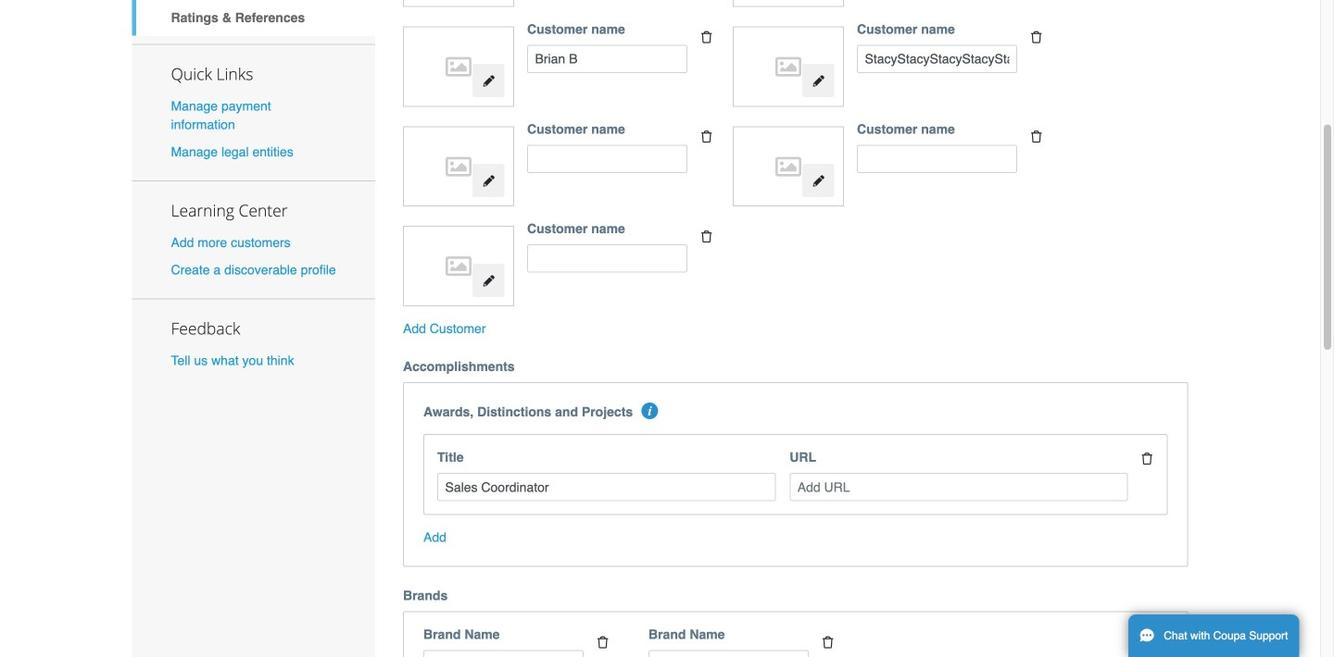 Task type: vqa. For each thing, say whether or not it's contained in the screenshot.
text field
yes



Task type: describe. For each thing, give the bounding box(es) containing it.
Add title text field
[[437, 474, 776, 502]]



Task type: locate. For each thing, give the bounding box(es) containing it.
None text field
[[527, 45, 688, 73], [649, 651, 809, 658], [527, 45, 688, 73], [649, 651, 809, 658]]

additional information image
[[642, 403, 658, 420]]

change image image
[[482, 75, 495, 88], [812, 75, 825, 88], [482, 175, 495, 188], [812, 175, 825, 188], [482, 275, 495, 288]]

logo image
[[413, 36, 505, 97], [743, 36, 835, 97], [413, 136, 505, 197], [743, 136, 835, 197], [413, 236, 505, 297]]

Add URL text field
[[790, 474, 1128, 502]]

None text field
[[857, 45, 1017, 73], [527, 145, 688, 173], [857, 145, 1017, 173], [527, 245, 688, 273], [423, 651, 584, 658], [857, 45, 1017, 73], [527, 145, 688, 173], [857, 145, 1017, 173], [527, 245, 688, 273], [423, 651, 584, 658]]



